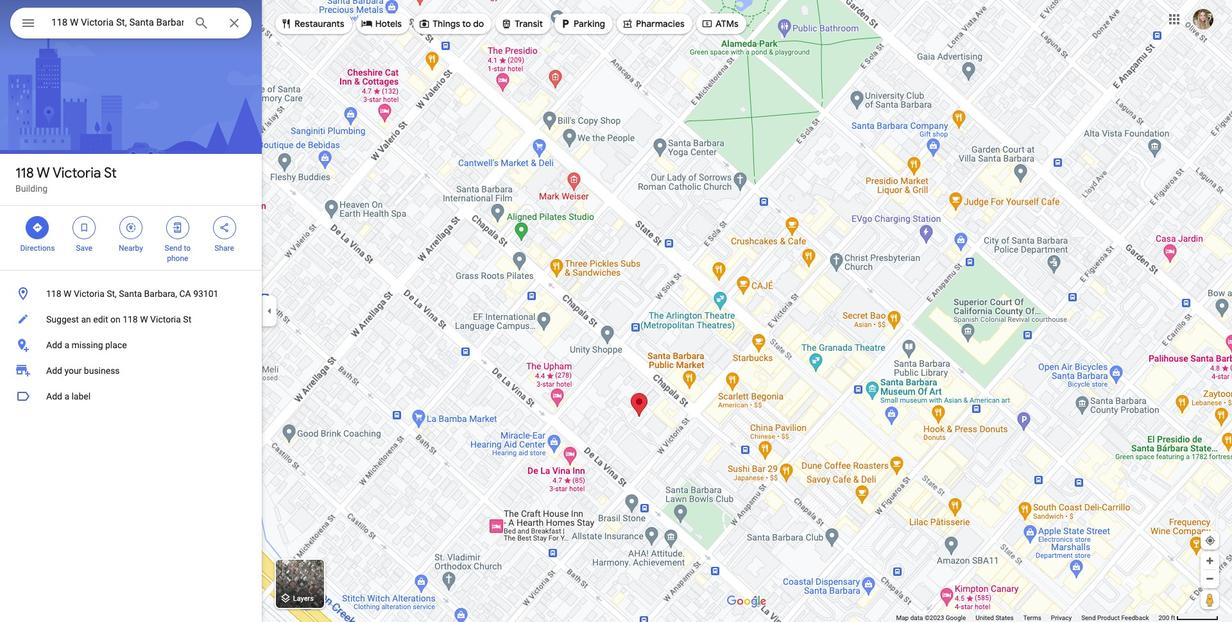 Task type: describe. For each thing, give the bounding box(es) containing it.
add your business link
[[0, 358, 262, 384]]

add for add a label
[[46, 392, 62, 402]]

 parking
[[560, 17, 606, 31]]

add a missing place button
[[0, 333, 262, 358]]

terms
[[1024, 615, 1042, 622]]

building
[[15, 184, 48, 194]]

st inside button
[[183, 315, 192, 325]]


[[419, 17, 430, 31]]

93101
[[193, 289, 219, 299]]

118 w victoria st, santa barbara, ca 93101
[[46, 289, 219, 299]]

 things to do
[[419, 17, 484, 31]]

 transit
[[501, 17, 543, 31]]

118 w victoria st, santa barbara, ca 93101 button
[[0, 281, 262, 307]]

 button
[[10, 8, 46, 41]]


[[501, 17, 513, 31]]

transit
[[515, 18, 543, 30]]

privacy
[[1052, 615, 1072, 622]]

terms button
[[1024, 615, 1042, 623]]

states
[[996, 615, 1014, 622]]

feedback
[[1122, 615, 1150, 622]]

missing
[[72, 340, 103, 351]]

label
[[72, 392, 91, 402]]


[[21, 14, 36, 32]]

layers
[[293, 595, 314, 604]]

 search field
[[10, 8, 252, 41]]

victoria inside suggest an edit on 118 w victoria st button
[[150, 315, 181, 325]]

st inside '118 w victoria st building'
[[104, 164, 117, 182]]

pharmacies
[[636, 18, 685, 30]]

send product feedback button
[[1082, 615, 1150, 623]]

an
[[81, 315, 91, 325]]

send to phone
[[165, 244, 191, 263]]

share
[[215, 244, 234, 253]]

place
[[105, 340, 127, 351]]

118 for st
[[15, 164, 34, 182]]

google
[[946, 615, 967, 622]]

phone
[[167, 254, 188, 263]]


[[702, 17, 713, 31]]

a for label
[[64, 392, 69, 402]]

suggest an edit on 118 w victoria st
[[46, 315, 192, 325]]

map
[[897, 615, 909, 622]]

118 W Victoria St, Santa Barbara, CA 93101 field
[[10, 8, 252, 39]]

 atms
[[702, 17, 739, 31]]

w for st
[[37, 164, 50, 182]]

add a label button
[[0, 384, 262, 410]]

200 ft
[[1159, 615, 1176, 622]]


[[78, 221, 90, 235]]

st,
[[107, 289, 117, 299]]

add your business
[[46, 366, 120, 376]]

show street view coverage image
[[1201, 591, 1220, 610]]

 pharmacies
[[622, 17, 685, 31]]

privacy button
[[1052, 615, 1072, 623]]

118 for st,
[[46, 289, 61, 299]]

restaurants
[[295, 18, 345, 30]]


[[219, 221, 230, 235]]

save
[[76, 244, 92, 253]]

zoom in image
[[1206, 557, 1216, 566]]

hotels
[[375, 18, 402, 30]]


[[281, 17, 292, 31]]

suggest
[[46, 315, 79, 325]]

©2023
[[925, 615, 945, 622]]


[[125, 221, 137, 235]]

santa
[[119, 289, 142, 299]]



Task type: locate. For each thing, give the bounding box(es) containing it.
ca
[[179, 289, 191, 299]]

to
[[463, 18, 471, 30], [184, 244, 191, 253]]

0 vertical spatial w
[[37, 164, 50, 182]]

data
[[911, 615, 924, 622]]

2 add from the top
[[46, 366, 62, 376]]

1 vertical spatial 118
[[46, 289, 61, 299]]


[[32, 221, 43, 235]]


[[622, 17, 634, 31]]

w inside button
[[64, 289, 72, 299]]

united states
[[976, 615, 1014, 622]]

add for add your business
[[46, 366, 62, 376]]


[[560, 17, 572, 31]]

things
[[433, 18, 460, 30]]

w inside '118 w victoria st building'
[[37, 164, 50, 182]]

footer containing map data ©2023 google
[[897, 615, 1159, 623]]

add inside "button"
[[46, 392, 62, 402]]

2 a from the top
[[64, 392, 69, 402]]

show your location image
[[1205, 536, 1217, 547]]

None field
[[51, 15, 184, 30]]

map data ©2023 google
[[897, 615, 967, 622]]

w inside button
[[140, 315, 148, 325]]

a inside "button"
[[64, 392, 69, 402]]

1 a from the top
[[64, 340, 69, 351]]

1 horizontal spatial st
[[183, 315, 192, 325]]

add a label
[[46, 392, 91, 402]]

collapse side panel image
[[263, 304, 277, 319]]

add
[[46, 340, 62, 351], [46, 366, 62, 376], [46, 392, 62, 402]]

victoria inside 118 w victoria st, santa barbara, ca 93101 button
[[74, 289, 105, 299]]

w down '118 w victoria st, santa barbara, ca 93101'
[[140, 315, 148, 325]]

w up suggest
[[64, 289, 72, 299]]

118 inside '118 w victoria st building'
[[15, 164, 34, 182]]

to up phone
[[184, 244, 191, 253]]

1 vertical spatial st
[[183, 315, 192, 325]]

add for add a missing place
[[46, 340, 62, 351]]

0 horizontal spatial st
[[104, 164, 117, 182]]

add inside button
[[46, 340, 62, 351]]

send
[[165, 244, 182, 253], [1082, 615, 1096, 622]]


[[361, 17, 373, 31]]

0 vertical spatial st
[[104, 164, 117, 182]]

w for st,
[[64, 289, 72, 299]]

footer inside google maps element
[[897, 615, 1159, 623]]

a left missing
[[64, 340, 69, 351]]

victoria down barbara,
[[150, 315, 181, 325]]

victoria for st
[[53, 164, 101, 182]]

1 vertical spatial send
[[1082, 615, 1096, 622]]

1 vertical spatial add
[[46, 366, 62, 376]]

118 w victoria st main content
[[0, 0, 262, 623]]

200 ft button
[[1159, 615, 1219, 622]]

directions
[[20, 244, 55, 253]]

google maps element
[[0, 0, 1233, 623]]

united states button
[[976, 615, 1014, 623]]

to inside  things to do
[[463, 18, 471, 30]]

1 horizontal spatial send
[[1082, 615, 1096, 622]]

victoria
[[53, 164, 101, 182], [74, 289, 105, 299], [150, 315, 181, 325]]

ft
[[1172, 615, 1176, 622]]

barbara,
[[144, 289, 177, 299]]

1 vertical spatial a
[[64, 392, 69, 402]]

united
[[976, 615, 995, 622]]

victoria for st,
[[74, 289, 105, 299]]

0 vertical spatial 118
[[15, 164, 34, 182]]

add left your
[[46, 366, 62, 376]]


[[172, 221, 184, 235]]

0 vertical spatial to
[[463, 18, 471, 30]]

1 vertical spatial to
[[184, 244, 191, 253]]

google account: michelle dermenjian  
(michelle.dermenjian@adept.ai) image
[[1194, 9, 1214, 29]]

to inside send to phone
[[184, 244, 191, 253]]

send up phone
[[165, 244, 182, 253]]

do
[[473, 18, 484, 30]]

zoom out image
[[1206, 575, 1216, 584]]

 restaurants
[[281, 17, 345, 31]]

0 horizontal spatial send
[[165, 244, 182, 253]]

a
[[64, 340, 69, 351], [64, 392, 69, 402]]

parking
[[574, 18, 606, 30]]

1 vertical spatial victoria
[[74, 289, 105, 299]]

footer
[[897, 615, 1159, 623]]

nearby
[[119, 244, 143, 253]]

send inside button
[[1082, 615, 1096, 622]]

send left the product
[[1082, 615, 1096, 622]]

118 w victoria st building
[[15, 164, 117, 194]]

suggest an edit on 118 w victoria st button
[[0, 307, 262, 333]]

0 vertical spatial send
[[165, 244, 182, 253]]

victoria inside '118 w victoria st building'
[[53, 164, 101, 182]]

2 vertical spatial add
[[46, 392, 62, 402]]

118 inside 118 w victoria st, santa barbara, ca 93101 button
[[46, 289, 61, 299]]

0 horizontal spatial 118
[[15, 164, 34, 182]]

add a missing place
[[46, 340, 127, 351]]

2 vertical spatial 118
[[123, 315, 138, 325]]

118 up suggest
[[46, 289, 61, 299]]

send for send to phone
[[165, 244, 182, 253]]

atms
[[716, 18, 739, 30]]

actions for 118 w victoria st region
[[0, 206, 262, 270]]

victoria up 
[[53, 164, 101, 182]]

1 add from the top
[[46, 340, 62, 351]]

to left do
[[463, 18, 471, 30]]

0 horizontal spatial w
[[37, 164, 50, 182]]

118 up building
[[15, 164, 34, 182]]

0 vertical spatial add
[[46, 340, 62, 351]]

118
[[15, 164, 34, 182], [46, 289, 61, 299], [123, 315, 138, 325]]

victoria left the "st,"
[[74, 289, 105, 299]]

send product feedback
[[1082, 615, 1150, 622]]

2 horizontal spatial w
[[140, 315, 148, 325]]

1 horizontal spatial w
[[64, 289, 72, 299]]

st
[[104, 164, 117, 182], [183, 315, 192, 325]]

0 horizontal spatial to
[[184, 244, 191, 253]]

your
[[64, 366, 82, 376]]

business
[[84, 366, 120, 376]]

w up building
[[37, 164, 50, 182]]

add down suggest
[[46, 340, 62, 351]]

1 horizontal spatial to
[[463, 18, 471, 30]]

product
[[1098, 615, 1121, 622]]

0 vertical spatial a
[[64, 340, 69, 351]]

edit
[[93, 315, 108, 325]]

send for send product feedback
[[1082, 615, 1096, 622]]

0 vertical spatial victoria
[[53, 164, 101, 182]]

2 vertical spatial w
[[140, 315, 148, 325]]

1 horizontal spatial 118
[[46, 289, 61, 299]]

w
[[37, 164, 50, 182], [64, 289, 72, 299], [140, 315, 148, 325]]

a inside button
[[64, 340, 69, 351]]

on
[[110, 315, 121, 325]]

a for missing
[[64, 340, 69, 351]]

a left label
[[64, 392, 69, 402]]

2 horizontal spatial 118
[[123, 315, 138, 325]]

send inside send to phone
[[165, 244, 182, 253]]

1 vertical spatial w
[[64, 289, 72, 299]]

2 vertical spatial victoria
[[150, 315, 181, 325]]

add left label
[[46, 392, 62, 402]]

none field inside 118 w victoria st, santa barbara, ca 93101 field
[[51, 15, 184, 30]]

118 inside suggest an edit on 118 w victoria st button
[[123, 315, 138, 325]]

200
[[1159, 615, 1170, 622]]

118 right on
[[123, 315, 138, 325]]

3 add from the top
[[46, 392, 62, 402]]

 hotels
[[361, 17, 402, 31]]



Task type: vqa. For each thing, say whether or not it's contained in the screenshot.


